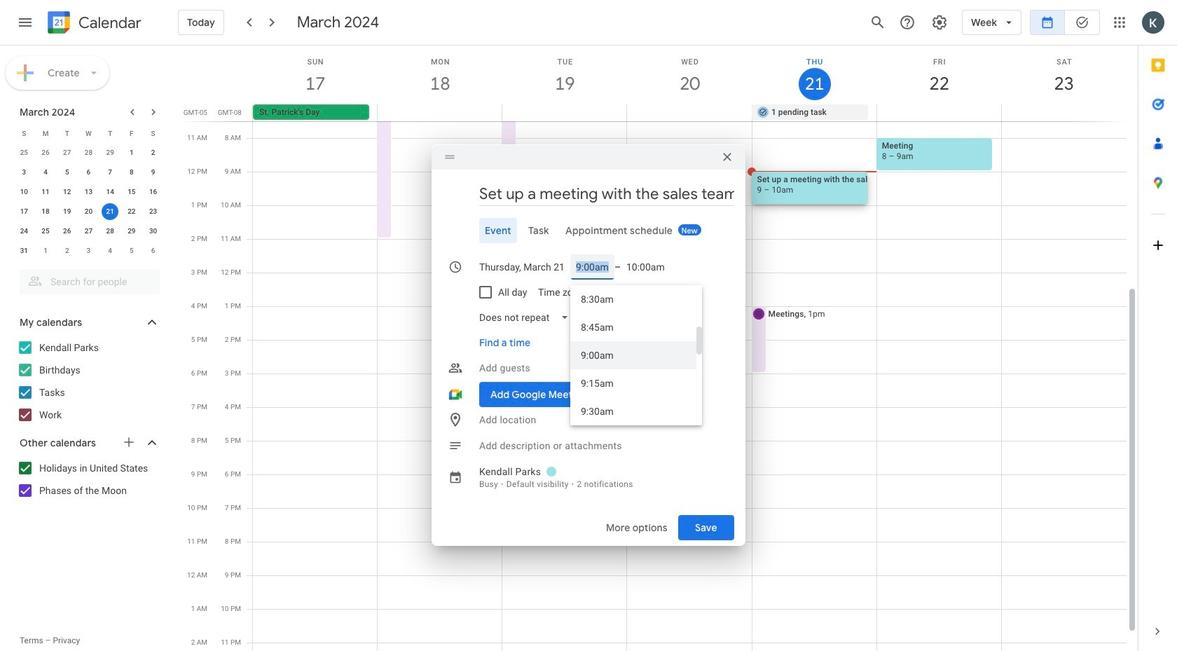 Task type: describe. For each thing, give the bounding box(es) containing it.
2 element
[[145, 144, 162, 161]]

march 2024 grid
[[13, 123, 164, 261]]

cell inside march 2024 grid
[[99, 202, 121, 221]]

1 horizontal spatial tab list
[[1139, 46, 1177, 612]]

1 element
[[123, 144, 140, 161]]

28 element
[[102, 223, 119, 240]]

to element
[[615, 261, 621, 273]]

17 element
[[16, 203, 32, 220]]

5 element
[[59, 164, 76, 181]]

9 element
[[145, 164, 162, 181]]

start time list box
[[570, 285, 702, 425]]

20 element
[[80, 203, 97, 220]]

19 element
[[59, 203, 76, 220]]

16 element
[[145, 184, 162, 200]]

12 element
[[59, 184, 76, 200]]

settings menu image
[[931, 14, 948, 31]]

2 option from the top
[[570, 313, 697, 341]]

10 element
[[16, 184, 32, 200]]

3 option from the top
[[570, 341, 697, 369]]

21, today element
[[102, 203, 119, 220]]

4 option from the top
[[570, 369, 697, 397]]

4 element
[[37, 164, 54, 181]]

april 5 element
[[123, 242, 140, 259]]

add other calendars image
[[122, 435, 136, 449]]

april 6 element
[[145, 242, 162, 259]]

main drawer image
[[17, 14, 34, 31]]

Search for people text field
[[28, 269, 151, 294]]

april 2 element
[[59, 242, 76, 259]]

february 27 element
[[59, 144, 76, 161]]

5 option from the top
[[570, 397, 697, 425]]

End time text field
[[627, 254, 665, 280]]

14 element
[[102, 184, 119, 200]]



Task type: locate. For each thing, give the bounding box(es) containing it.
row
[[247, 104, 1138, 121], [13, 123, 164, 143], [13, 143, 164, 163], [13, 163, 164, 182], [13, 182, 164, 202], [13, 202, 164, 221], [13, 221, 164, 241], [13, 241, 164, 261]]

february 26 element
[[37, 144, 54, 161]]

8 element
[[123, 164, 140, 181]]

31 element
[[16, 242, 32, 259]]

30 element
[[145, 223, 162, 240]]

april 4 element
[[102, 242, 119, 259]]

13 element
[[80, 184, 97, 200]]

new element
[[678, 224, 701, 235]]

1 option from the top
[[570, 285, 697, 313]]

cell
[[378, 104, 502, 121], [502, 104, 627, 121], [627, 104, 752, 121], [877, 104, 1001, 121], [1001, 104, 1126, 121], [99, 202, 121, 221]]

27 element
[[80, 223, 97, 240]]

Start time text field
[[576, 254, 609, 280]]

heading
[[76, 14, 141, 31]]

other calendars list
[[3, 457, 174, 502]]

None search field
[[0, 264, 174, 294]]

22 element
[[123, 203, 140, 220]]

february 25 element
[[16, 144, 32, 161]]

0 horizontal spatial tab list
[[443, 218, 734, 243]]

april 1 element
[[37, 242, 54, 259]]

february 28 element
[[80, 144, 97, 161]]

february 29 element
[[102, 144, 119, 161]]

3 element
[[16, 164, 32, 181]]

heading inside calendar element
[[76, 14, 141, 31]]

april 3 element
[[80, 242, 97, 259]]

grid
[[179, 46, 1138, 651]]

row group
[[13, 143, 164, 261]]

6 element
[[80, 164, 97, 181]]

Add title text field
[[479, 184, 734, 205]]

calendar element
[[45, 8, 141, 39]]

11 element
[[37, 184, 54, 200]]

15 element
[[123, 184, 140, 200]]

26 element
[[59, 223, 76, 240]]

Start date text field
[[479, 254, 565, 280]]

None field
[[474, 305, 581, 330]]

18 element
[[37, 203, 54, 220]]

29 element
[[123, 223, 140, 240]]

my calendars list
[[3, 336, 174, 426]]

option
[[570, 285, 697, 313], [570, 313, 697, 341], [570, 341, 697, 369], [570, 369, 697, 397], [570, 397, 697, 425]]

25 element
[[37, 223, 54, 240]]

23 element
[[145, 203, 162, 220]]

7 element
[[102, 164, 119, 181]]

24 element
[[16, 223, 32, 240]]

tab list
[[1139, 46, 1177, 612], [443, 218, 734, 243]]



Task type: vqa. For each thing, say whether or not it's contained in the screenshot.
23 element
yes



